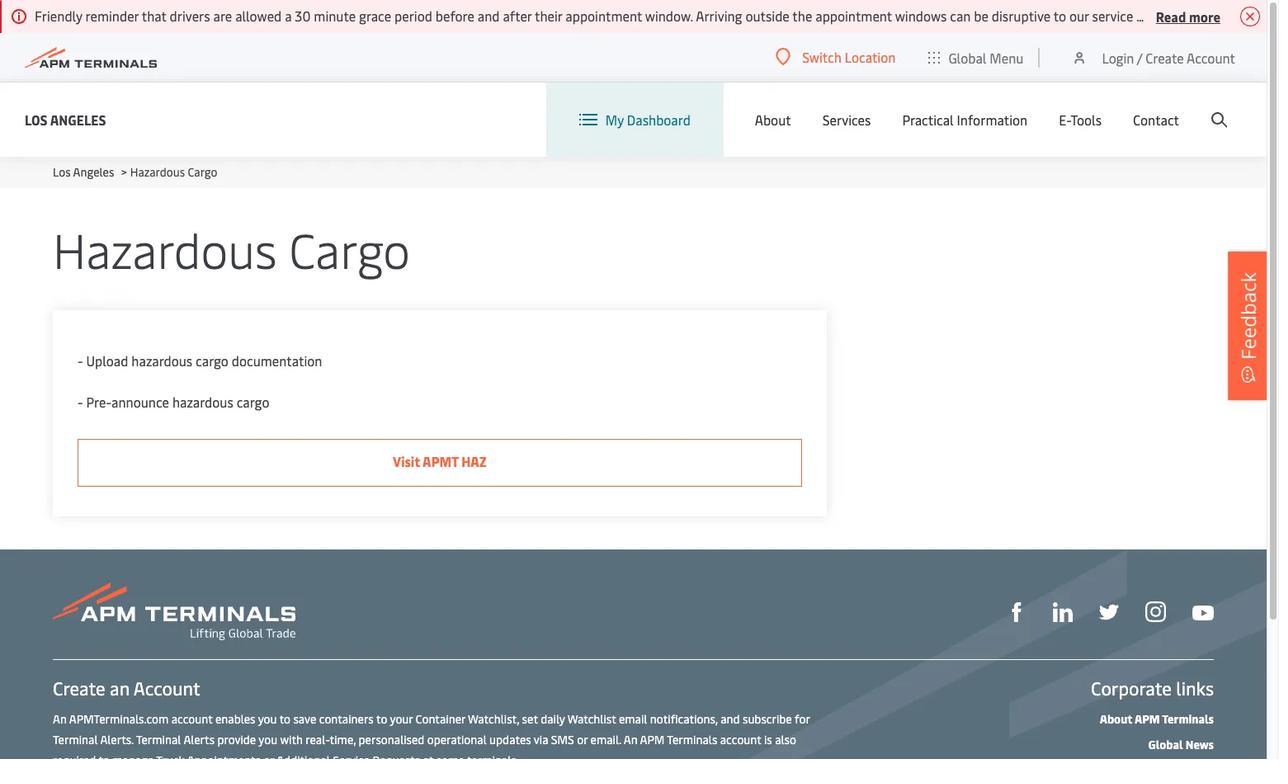 Task type: locate. For each thing, give the bounding box(es) containing it.
cargo
[[196, 352, 229, 370], [237, 393, 270, 411]]

global menu button
[[913, 33, 1041, 82]]

to
[[280, 712, 291, 727], [376, 712, 387, 727], [99, 753, 110, 760]]

global news link
[[1149, 737, 1214, 753]]

about for about apm terminals
[[1100, 712, 1133, 727]]

links
[[1177, 676, 1214, 701]]

save
[[293, 712, 316, 727]]

1 vertical spatial -
[[78, 393, 83, 411]]

news
[[1186, 737, 1214, 753]]

account
[[1187, 48, 1236, 66], [134, 676, 200, 701]]

0 horizontal spatial terminal
[[53, 732, 98, 748]]

1 vertical spatial account
[[720, 732, 762, 748]]

/
[[1137, 48, 1143, 66]]

about left services
[[755, 111, 791, 129]]

you
[[258, 712, 277, 727], [259, 732, 278, 748]]

account up alerts
[[171, 712, 213, 727]]

global down about apm terminals link
[[1149, 737, 1184, 753]]

0 vertical spatial you
[[258, 712, 277, 727]]

hazardous down '- upload hazardous cargo documentation'
[[172, 393, 233, 411]]

1 vertical spatial global
[[1149, 737, 1184, 753]]

2 - from the top
[[78, 393, 83, 411]]

0 vertical spatial global
[[949, 48, 987, 66]]

0 horizontal spatial account
[[171, 712, 213, 727]]

1 vertical spatial terminals
[[667, 732, 718, 748]]

hazardous
[[130, 164, 185, 180], [53, 216, 277, 282]]

to down the alerts. on the left
[[99, 753, 110, 760]]

1 horizontal spatial apm
[[1135, 712, 1160, 727]]

angeles up los angeles > hazardous cargo
[[50, 110, 106, 128]]

you right "enables"
[[258, 712, 277, 727]]

1 horizontal spatial account
[[1187, 48, 1236, 66]]

angeles for los angeles > hazardous cargo
[[73, 164, 114, 180]]

2 horizontal spatial to
[[376, 712, 387, 727]]

0 vertical spatial create
[[1146, 48, 1184, 66]]

- left upload
[[78, 352, 83, 370]]

1 horizontal spatial los
[[53, 164, 71, 180]]

or left additional
[[264, 753, 274, 760]]

cargo down "documentation"
[[237, 393, 270, 411]]

alerts.
[[100, 732, 134, 748]]

terminal up the truck
[[136, 732, 181, 748]]

-
[[78, 352, 83, 370], [78, 393, 83, 411]]

global left menu
[[949, 48, 987, 66]]

twitter image
[[1100, 603, 1119, 623]]

about down corporate
[[1100, 712, 1133, 727]]

practical information button
[[903, 83, 1028, 157]]

visit
[[393, 452, 420, 471]]

your
[[390, 712, 413, 727]]

cargo up - pre-announce hazardous cargo
[[196, 352, 229, 370]]

global
[[949, 48, 987, 66], [1149, 737, 1184, 753]]

1 horizontal spatial about
[[1100, 712, 1133, 727]]

0 horizontal spatial create
[[53, 676, 105, 701]]

location
[[845, 48, 896, 66]]

truck
[[156, 753, 185, 760]]

shape link
[[1007, 601, 1027, 623]]

terminals down notifications,
[[667, 732, 718, 748]]

operational
[[427, 732, 487, 748]]

fill 44 link
[[1100, 601, 1119, 623]]

1 vertical spatial create
[[53, 676, 105, 701]]

los for los angeles
[[25, 110, 48, 128]]

apm down email
[[640, 732, 665, 748]]

0 vertical spatial terminals
[[1163, 712, 1214, 727]]

1 vertical spatial apm
[[640, 732, 665, 748]]

2 terminal from the left
[[136, 732, 181, 748]]

an apmterminals.com account enables you to save containers to your container watchlist, set daily watchlist email notifications, and subscribe for terminal alerts. terminal alerts provide you with real-time, personalised operational updates via sms or email. an apm terminals account is also required to manage truck appointments or additional service requests at some terminals.
[[53, 712, 810, 760]]

containers
[[319, 712, 374, 727]]

an up required
[[53, 712, 67, 727]]

0 vertical spatial hazardous
[[130, 164, 185, 180]]

1 vertical spatial cargo
[[289, 216, 410, 282]]

0 horizontal spatial apm
[[640, 732, 665, 748]]

and
[[721, 712, 740, 727]]

to left the save
[[280, 712, 291, 727]]

0 horizontal spatial an
[[53, 712, 67, 727]]

or
[[577, 732, 588, 748], [264, 753, 274, 760]]

1 horizontal spatial an
[[624, 732, 638, 748]]

create right /
[[1146, 48, 1184, 66]]

1 horizontal spatial or
[[577, 732, 588, 748]]

0 vertical spatial about
[[755, 111, 791, 129]]

apm inside an apmterminals.com account enables you to save containers to your container watchlist, set daily watchlist email notifications, and subscribe for terminal alerts. terminal alerts provide you with real-time, personalised operational updates via sms or email. an apm terminals account is also required to manage truck appointments or additional service requests at some terminals.
[[640, 732, 665, 748]]

create left an
[[53, 676, 105, 701]]

1 - from the top
[[78, 352, 83, 370]]

0 horizontal spatial about
[[755, 111, 791, 129]]

0 vertical spatial angeles
[[50, 110, 106, 128]]

0 vertical spatial los
[[25, 110, 48, 128]]

an
[[53, 712, 67, 727], [624, 732, 638, 748]]

login
[[1102, 48, 1135, 66]]

apm down corporate links
[[1135, 712, 1160, 727]]

menu
[[990, 48, 1024, 66]]

1 vertical spatial you
[[259, 732, 278, 748]]

apmterminals.com
[[69, 712, 169, 727]]

hazardous down los angeles > hazardous cargo
[[53, 216, 277, 282]]

to left your
[[376, 712, 387, 727]]

1 vertical spatial or
[[264, 753, 274, 760]]

0 horizontal spatial los
[[25, 110, 48, 128]]

notifications,
[[650, 712, 718, 727]]

e-
[[1059, 111, 1071, 129]]

account
[[171, 712, 213, 727], [720, 732, 762, 748]]

hazardous right >
[[130, 164, 185, 180]]

1 vertical spatial account
[[134, 676, 200, 701]]

terminals up "global news"
[[1163, 712, 1214, 727]]

1 vertical spatial about
[[1100, 712, 1133, 727]]

1 horizontal spatial terminal
[[136, 732, 181, 748]]

terminal up required
[[53, 732, 98, 748]]

container
[[416, 712, 466, 727]]

dashboard
[[627, 111, 691, 129]]

enables
[[215, 712, 256, 727]]

1 vertical spatial hazardous
[[172, 393, 233, 411]]

required
[[53, 753, 96, 760]]

about
[[755, 111, 791, 129], [1100, 712, 1133, 727]]

is
[[764, 732, 773, 748]]

cargo
[[188, 164, 217, 180], [289, 216, 410, 282]]

about for about
[[755, 111, 791, 129]]

global inside button
[[949, 48, 987, 66]]

1 horizontal spatial cargo
[[237, 393, 270, 411]]

facebook image
[[1007, 603, 1027, 623]]

hazardous
[[132, 352, 193, 370], [172, 393, 233, 411]]

updates
[[490, 732, 531, 748]]

- left the pre-
[[78, 393, 83, 411]]

angeles
[[50, 110, 106, 128], [73, 164, 114, 180]]

you left with
[[259, 732, 278, 748]]

visit apmt haz link
[[78, 439, 802, 487]]

1 vertical spatial los
[[53, 164, 71, 180]]

- upload hazardous cargo documentation
[[78, 352, 322, 370]]

via
[[534, 732, 549, 748]]

0 vertical spatial -
[[78, 352, 83, 370]]

an down email
[[624, 732, 638, 748]]

angeles left >
[[73, 164, 114, 180]]

0 horizontal spatial global
[[949, 48, 987, 66]]

for
[[795, 712, 810, 727]]

1 vertical spatial angeles
[[73, 164, 114, 180]]

create
[[1146, 48, 1184, 66], [53, 676, 105, 701]]

1 terminal from the left
[[53, 732, 98, 748]]

apmt footer logo image
[[53, 583, 296, 641]]

hazardous up - pre-announce hazardous cargo
[[132, 352, 193, 370]]

0 horizontal spatial terminals
[[667, 732, 718, 748]]

with
[[280, 732, 303, 748]]

about apm terminals link
[[1100, 712, 1214, 727]]

switch location
[[803, 48, 896, 66]]

0 vertical spatial hazardous
[[132, 352, 193, 370]]

0 horizontal spatial or
[[264, 753, 274, 760]]

account right an
[[134, 676, 200, 701]]

1 horizontal spatial terminals
[[1163, 712, 1214, 727]]

los angeles link
[[25, 109, 106, 130], [53, 164, 114, 180]]

0 horizontal spatial cargo
[[188, 164, 217, 180]]

1 vertical spatial hazardous
[[53, 216, 277, 282]]

1 vertical spatial cargo
[[237, 393, 270, 411]]

1 horizontal spatial global
[[1149, 737, 1184, 753]]

contact
[[1134, 111, 1180, 129]]

apm
[[1135, 712, 1160, 727], [640, 732, 665, 748]]

real-
[[306, 732, 330, 748]]

account down and
[[720, 732, 762, 748]]

linkedin__x28_alt_x29__3_ link
[[1053, 601, 1073, 623]]

0 vertical spatial cargo
[[196, 352, 229, 370]]

or right sms
[[577, 732, 588, 748]]

los angeles > hazardous cargo
[[53, 164, 217, 180]]

account down "more"
[[1187, 48, 1236, 66]]

terminals
[[1163, 712, 1214, 727], [667, 732, 718, 748]]



Task type: describe. For each thing, give the bounding box(es) containing it.
>
[[121, 164, 127, 180]]

0 vertical spatial los angeles link
[[25, 109, 106, 130]]

additional
[[277, 753, 330, 760]]

feedback
[[1235, 272, 1262, 360]]

tools
[[1071, 111, 1102, 129]]

linkedin image
[[1053, 603, 1073, 623]]

services
[[823, 111, 871, 129]]

haz
[[462, 452, 487, 471]]

email
[[619, 712, 648, 727]]

upload
[[86, 352, 128, 370]]

0 horizontal spatial to
[[99, 753, 110, 760]]

appointments
[[187, 753, 261, 760]]

corporate links
[[1091, 676, 1214, 701]]

sms
[[551, 732, 574, 748]]

global news
[[1149, 737, 1214, 753]]

e-tools button
[[1059, 83, 1102, 157]]

pre-
[[86, 393, 111, 411]]

personalised
[[359, 732, 425, 748]]

my dashboard button
[[579, 83, 691, 157]]

0 vertical spatial cargo
[[188, 164, 217, 180]]

some
[[436, 753, 465, 760]]

announce
[[111, 393, 169, 411]]

watchlist
[[568, 712, 616, 727]]

about apm terminals
[[1100, 712, 1214, 727]]

0 vertical spatial apm
[[1135, 712, 1160, 727]]

read more button
[[1156, 6, 1221, 26]]

1 horizontal spatial to
[[280, 712, 291, 727]]

los angeles
[[25, 110, 106, 128]]

terminals inside an apmterminals.com account enables you to save containers to your container watchlist, set daily watchlist email notifications, and subscribe for terminal alerts. terminal alerts provide you with real-time, personalised operational updates via sms or email. an apm terminals account is also required to manage truck appointments or additional service requests at some terminals.
[[667, 732, 718, 748]]

e-tools
[[1059, 111, 1102, 129]]

apmt
[[423, 452, 459, 471]]

global for global news
[[1149, 737, 1184, 753]]

youtube image
[[1193, 606, 1214, 621]]

instagram image
[[1146, 602, 1167, 623]]

practical
[[903, 111, 954, 129]]

provide
[[218, 732, 256, 748]]

- pre-announce hazardous cargo
[[78, 393, 270, 411]]

switch
[[803, 48, 842, 66]]

more
[[1190, 7, 1221, 25]]

terminals.
[[467, 753, 519, 760]]

also
[[775, 732, 797, 748]]

feedback button
[[1228, 252, 1270, 400]]

daily
[[541, 712, 565, 727]]

an
[[110, 676, 130, 701]]

close alert image
[[1241, 7, 1261, 26]]

switch location button
[[776, 48, 896, 66]]

1 vertical spatial los angeles link
[[53, 164, 114, 180]]

manage
[[112, 753, 154, 760]]

0 vertical spatial an
[[53, 712, 67, 727]]

at
[[423, 753, 434, 760]]

subscribe
[[743, 712, 792, 727]]

1 horizontal spatial create
[[1146, 48, 1184, 66]]

information
[[957, 111, 1028, 129]]

create an account
[[53, 676, 200, 701]]

0 vertical spatial account
[[1187, 48, 1236, 66]]

0 horizontal spatial account
[[134, 676, 200, 701]]

practical information
[[903, 111, 1028, 129]]

global menu
[[949, 48, 1024, 66]]

login / create account
[[1102, 48, 1236, 66]]

- for - pre-announce hazardous cargo
[[78, 393, 83, 411]]

0 vertical spatial or
[[577, 732, 588, 748]]

read
[[1156, 7, 1187, 25]]

angeles for los angeles
[[50, 110, 106, 128]]

los for los angeles > hazardous cargo
[[53, 164, 71, 180]]

read more
[[1156, 7, 1221, 25]]

you tube link
[[1193, 601, 1214, 622]]

1 horizontal spatial account
[[720, 732, 762, 748]]

instagram link
[[1146, 601, 1167, 623]]

0 vertical spatial account
[[171, 712, 213, 727]]

global for global menu
[[949, 48, 987, 66]]

1 vertical spatial an
[[624, 732, 638, 748]]

corporate
[[1091, 676, 1172, 701]]

documentation
[[232, 352, 322, 370]]

contact button
[[1134, 83, 1180, 157]]

hazardous cargo
[[53, 216, 410, 282]]

about button
[[755, 83, 791, 157]]

1 horizontal spatial cargo
[[289, 216, 410, 282]]

my dashboard
[[606, 111, 691, 129]]

alerts
[[184, 732, 215, 748]]

email.
[[591, 732, 621, 748]]

requests
[[373, 753, 420, 760]]

0 horizontal spatial cargo
[[196, 352, 229, 370]]

set
[[522, 712, 538, 727]]

visit apmt haz
[[393, 452, 487, 471]]

- for - upload hazardous cargo documentation
[[78, 352, 83, 370]]

login / create account link
[[1072, 33, 1236, 82]]

service
[[333, 753, 370, 760]]

services button
[[823, 83, 871, 157]]

watchlist,
[[468, 712, 519, 727]]

my
[[606, 111, 624, 129]]



Task type: vqa. For each thing, say whether or not it's contained in the screenshot.
Finance button on the bottom of page
no



